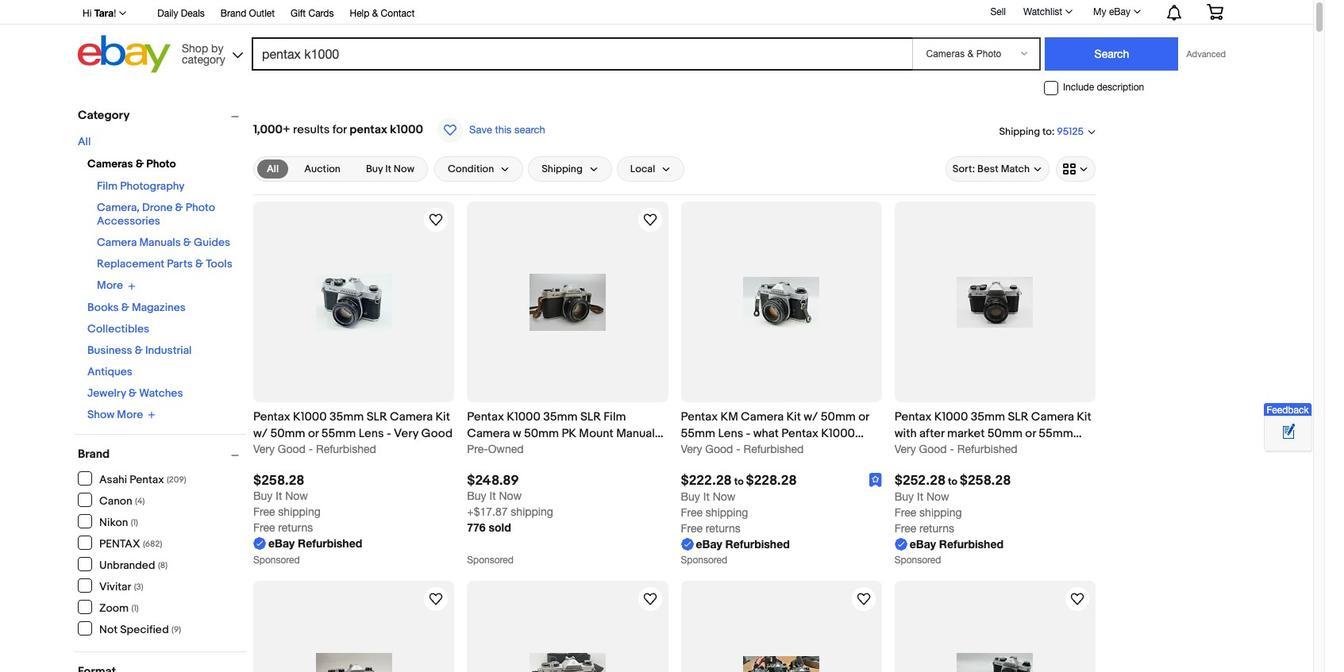 Task type: locate. For each thing, give the bounding box(es) containing it.
slr inside pentax k1000 35mm slr camera kit with after market 50mm or 55mm lens
[[1008, 410, 1029, 425]]

watch pentax k-1000 se camera body with pentax-m 50mm f/2 very clean, meter works image
[[427, 590, 446, 609]]

books & magazines collectibles business & industrial antiques jewelry & watches
[[87, 301, 192, 400]]

accessories
[[97, 214, 160, 228]]

shipping inside $258.28 buy it now free shipping free returns ebay refurbished
[[278, 506, 321, 519]]

more up the books
[[97, 279, 123, 292]]

advanced
[[1187, 49, 1226, 59]]

pentax k1000 35mm slr camera kit with after market 50mm or 55mm lens heading
[[895, 410, 1092, 458]]

0 vertical spatial more
[[97, 279, 123, 292]]

1 horizontal spatial shipping
[[999, 125, 1040, 138]]

it inside buy it now free shipping free returns ebay refurbished
[[703, 491, 710, 504]]

1 horizontal spatial to
[[948, 476, 958, 489]]

:
[[1052, 125, 1055, 138]]

ebay
[[1109, 6, 1131, 17], [268, 537, 295, 551], [696, 538, 722, 551], [910, 538, 936, 551]]

pre-
[[467, 443, 488, 456]]

w
[[513, 427, 521, 442]]

contact
[[381, 8, 415, 19]]

1 horizontal spatial all link
[[257, 160, 288, 179]]

0 horizontal spatial brand
[[78, 447, 110, 462]]

2 55mm from the left
[[681, 427, 715, 442]]

0 horizontal spatial shipping
[[542, 163, 583, 175]]

1 horizontal spatial 35mm
[[543, 410, 578, 425]]

1 55mm from the left
[[321, 427, 356, 442]]

shipping inside dropdown button
[[542, 163, 583, 175]]

& right parts
[[195, 257, 203, 271]]

photo up photography
[[146, 157, 176, 171]]

or inside the pentax k1000 35mm slr camera kit w/ 50mm or 55mm lens - very good very good - refurbished
[[308, 427, 319, 442]]

watchlist link
[[1015, 2, 1080, 21]]

0 horizontal spatial 55mm
[[321, 427, 356, 442]]

55mm inside pentax km camera kit w/ 50mm or 55mm lens - what pentax k1000 should have been
[[681, 427, 715, 442]]

search
[[514, 124, 545, 136]]

include description
[[1063, 82, 1144, 93]]

1 horizontal spatial or
[[859, 410, 869, 425]]

$258.28 buy it now free shipping free returns ebay refurbished
[[253, 474, 362, 551]]

3 35mm from the left
[[971, 410, 1005, 425]]

to left '95125'
[[1043, 125, 1052, 138]]

0 horizontal spatial or
[[308, 427, 319, 442]]

0 vertical spatial shipping
[[999, 125, 1040, 138]]

film photography camera, drone & photo accessories camera manuals & guides replacement parts & tools
[[97, 179, 232, 271]]

pentax
[[349, 122, 387, 137]]

hi tara !
[[83, 7, 116, 19]]

2 horizontal spatial returns
[[920, 523, 954, 536]]

shipping for shipping to : 95125
[[999, 125, 1040, 138]]

k1000 inside pentax km camera kit w/ 50mm or 55mm lens - what pentax k1000 should have been
[[821, 427, 855, 442]]

1 horizontal spatial kit
[[787, 410, 801, 425]]

0 horizontal spatial w/
[[253, 427, 268, 442]]

shipping down search
[[542, 163, 583, 175]]

sort: best match button
[[945, 156, 1050, 182]]

auction
[[304, 163, 341, 175]]

1 vertical spatial more
[[117, 408, 143, 421]]

film inside pentax k1000 35mm slr film camera w 50mm pk mount manual focus lens tested works
[[604, 410, 626, 425]]

1 horizontal spatial $258.28
[[960, 474, 1011, 489]]

watch pentax k1000 35mm slr film camera w 50mm pk mount manual focus lens tested works image
[[640, 210, 659, 229]]

camera
[[97, 236, 137, 249], [390, 410, 433, 425], [741, 410, 784, 425], [1031, 410, 1074, 425], [467, 427, 510, 442]]

2 $258.28 from the left
[[960, 474, 1011, 489]]

all down category
[[78, 135, 91, 148]]

brand outlet link
[[221, 6, 275, 23]]

books
[[87, 301, 119, 314]]

brand button
[[78, 447, 246, 462]]

(3)
[[134, 582, 143, 592]]

asahi pentax (209)
[[99, 473, 186, 486]]

all link down 1,000
[[257, 160, 288, 179]]

my
[[1093, 6, 1107, 17]]

pentax inside pentax k1000 35mm slr camera kit with after market 50mm or 55mm lens
[[895, 410, 932, 425]]

1 horizontal spatial slr
[[580, 410, 601, 425]]

0 horizontal spatial all
[[78, 135, 91, 148]]

pentax k1000 35mm slr film camera w 50mm pk mount manual focus lens tested works
[[467, 410, 655, 458]]

watch pentax asahi k1000 w/ 50mm f/2 lens - film tested new seals  ex condition ~ 1531 image
[[1068, 590, 1087, 609]]

3 55mm from the left
[[1039, 427, 1073, 442]]

main content
[[247, 101, 1102, 673]]

returns inside buy it now free shipping free returns ebay refurbished
[[706, 523, 741, 536]]

1 horizontal spatial 55mm
[[681, 427, 715, 442]]

now inside $258.28 buy it now free shipping free returns ebay refurbished
[[285, 490, 308, 503]]

& up parts
[[183, 236, 191, 249]]

books & magazines link
[[87, 301, 186, 314]]

slr for $252.28
[[1008, 410, 1029, 425]]

it inside $252.28 to $258.28 buy it now free shipping free returns ebay refurbished
[[917, 491, 924, 504]]

nikon (1)
[[99, 516, 138, 529]]

watches
[[139, 386, 183, 400]]

it inside $258.28 buy it now free shipping free returns ebay refurbished
[[276, 490, 282, 503]]

- inside pentax km camera kit w/ 50mm or 55mm lens - what pentax k1000 should have been
[[746, 427, 751, 442]]

& up the "show more" button
[[129, 386, 137, 400]]

drone
[[142, 201, 173, 214]]

very
[[394, 427, 419, 442], [253, 443, 275, 456], [681, 443, 702, 456], [895, 443, 916, 456]]

industrial
[[145, 343, 192, 357]]

very good - refurbished down what
[[681, 443, 804, 456]]

(1) right zoom
[[131, 603, 139, 613]]

shipping
[[999, 125, 1040, 138], [542, 163, 583, 175]]

2 horizontal spatial kit
[[1077, 410, 1092, 425]]

my ebay
[[1093, 6, 1131, 17]]

2 horizontal spatial slr
[[1008, 410, 1029, 425]]

replacement parts & tools link
[[97, 257, 232, 271]]

to inside "$222.28 to $228.28"
[[734, 476, 744, 489]]

owned
[[488, 443, 524, 456]]

slr inside the pentax k1000 35mm slr camera kit w/ 50mm or 55mm lens - very good very good - refurbished
[[367, 410, 387, 425]]

k1000
[[390, 122, 423, 137]]

watch pentax k1000 35mm slr camera kit w/ 50mm or 55mm lens - very good image
[[427, 210, 446, 229]]

1,000 + results for pentax k1000
[[253, 122, 423, 137]]

1 horizontal spatial photo
[[186, 201, 215, 214]]

your shopping cart image
[[1206, 4, 1224, 20]]

account navigation
[[74, 0, 1236, 25]]

to inside $252.28 to $258.28 buy it now free shipping free returns ebay refurbished
[[948, 476, 958, 489]]

0 vertical spatial film
[[97, 179, 118, 193]]

business
[[87, 343, 132, 357]]

& right business
[[135, 343, 143, 357]]

pentax inside the pentax k1000 35mm slr camera kit w/ 50mm or 55mm lens - very good very good - refurbished
[[253, 410, 290, 425]]

kit for pentax k1000 35mm slr camera kit with after market 50mm or 55mm lens
[[1077, 410, 1092, 425]]

include
[[1063, 82, 1094, 93]]

35mm inside pentax k1000 35mm slr film camera w 50mm pk mount manual focus lens tested works
[[543, 410, 578, 425]]

asahi
[[99, 473, 127, 486]]

(1) inside zoom (1)
[[131, 603, 139, 613]]

0 vertical spatial (1)
[[131, 517, 138, 528]]

show more
[[87, 408, 143, 421]]

k1000 inside the pentax k1000 35mm slr camera kit w/ 50mm or 55mm lens - very good very good - refurbished
[[293, 410, 327, 425]]

0 vertical spatial all
[[78, 135, 91, 148]]

business & industrial link
[[87, 343, 192, 357]]

0 vertical spatial brand
[[221, 8, 246, 19]]

k1000 inside pentax k1000 35mm slr camera kit with after market 50mm or 55mm lens
[[934, 410, 968, 425]]

$222.28
[[681, 474, 732, 489]]

lens inside pentax k1000 35mm slr camera kit with after market 50mm or 55mm lens
[[895, 443, 920, 458]]

camera, drone & photo accessories link
[[97, 201, 215, 228]]

pentax for pentax k1000 35mm slr film camera w 50mm pk mount manual focus lens tested works
[[467, 410, 504, 425]]

pentax k1000 35mm slr camera kit w/ 50mm or 55mm lens - very good link
[[253, 409, 454, 442]]

slr
[[367, 410, 387, 425], [580, 410, 601, 425], [1008, 410, 1029, 425]]

all down 1,000
[[267, 163, 279, 175]]

for
[[332, 122, 347, 137]]

ebay inside buy it now free shipping free returns ebay refurbished
[[696, 538, 722, 551]]

3 slr from the left
[[1008, 410, 1029, 425]]

1 vertical spatial shipping
[[542, 163, 583, 175]]

0 horizontal spatial photo
[[146, 157, 176, 171]]

market
[[947, 427, 985, 442]]

0 horizontal spatial film
[[97, 179, 118, 193]]

1 vertical spatial film
[[604, 410, 626, 425]]

2 slr from the left
[[580, 410, 601, 425]]

camera manuals & guides link
[[97, 236, 230, 249]]

2 35mm from the left
[[543, 410, 578, 425]]

photo up guides
[[186, 201, 215, 214]]

eBay Refurbished text field
[[253, 536, 362, 552], [681, 537, 790, 553]]

all link down category
[[78, 135, 91, 148]]

daily
[[157, 8, 178, 19]]

2 kit from the left
[[787, 410, 801, 425]]

asahi pentax k1000 w 50mm f1.7 lens - 35mm film camera - tested, good! image
[[530, 654, 606, 673]]

0 horizontal spatial $258.28
[[253, 474, 305, 489]]

2 very good - refurbished from the left
[[895, 443, 1018, 456]]

to right the $252.28
[[948, 476, 958, 489]]

brand for brand outlet
[[221, 8, 246, 19]]

km
[[721, 410, 738, 425]]

film inside the film photography camera, drone & photo accessories camera manuals & guides replacement parts & tools
[[97, 179, 118, 193]]

refurbished inside $252.28 to $258.28 buy it now free shipping free returns ebay refurbished
[[939, 538, 1004, 551]]

2 horizontal spatial 35mm
[[971, 410, 1005, 425]]

0 horizontal spatial returns
[[278, 522, 313, 535]]

shop by category banner
[[74, 0, 1236, 77]]

camera inside pentax km camera kit w/ 50mm or 55mm lens - what pentax k1000 should have been
[[741, 410, 784, 425]]

shipping button
[[528, 156, 612, 182]]

$258.28 inside $258.28 buy it now free shipping free returns ebay refurbished
[[253, 474, 305, 489]]

daily deals
[[157, 8, 205, 19]]

None submit
[[1045, 37, 1179, 71]]

brand inside account navigation
[[221, 8, 246, 19]]

shipping inside $252.28 to $258.28 buy it now free shipping free returns ebay refurbished
[[920, 507, 962, 520]]

1 vertical spatial all
[[267, 163, 279, 175]]

shop by category button
[[175, 35, 246, 69]]

1 vertical spatial photo
[[186, 201, 215, 214]]

film photography link
[[97, 179, 185, 193]]

collectibles link
[[87, 322, 149, 335]]

1 horizontal spatial very good - refurbished
[[895, 443, 1018, 456]]

shipping inside $248.89 buy it now +$17.87 shipping 776 sold
[[511, 506, 553, 519]]

works
[[574, 443, 616, 458]]

1,000
[[253, 122, 283, 137]]

(1) for zoom
[[131, 603, 139, 613]]

pentax k1000 35mm slr camera kit w/ 50mm or 55mm lens - very good heading
[[253, 410, 453, 442]]

save this search
[[469, 124, 545, 136]]

shipping inside shipping to : 95125
[[999, 125, 1040, 138]]

0 horizontal spatial 35mm
[[330, 410, 364, 425]]

3 kit from the left
[[1077, 410, 1092, 425]]

1 35mm from the left
[[330, 410, 364, 425]]

pentax for pentax k1000 35mm slr camera kit with after market 50mm or 55mm lens
[[895, 410, 932, 425]]

pentax k1000 35mm slr film camera w 50mm pk mount manual focus lens tested works image
[[530, 274, 606, 331]]

canon
[[99, 494, 132, 508]]

nikon
[[99, 516, 128, 529]]

good
[[421, 427, 453, 442], [278, 443, 306, 456], [705, 443, 733, 456], [919, 443, 947, 456]]

very good - refurbished down market
[[895, 443, 1018, 456]]

$222.28 to $228.28
[[681, 474, 797, 489]]

1 horizontal spatial w/
[[804, 410, 818, 425]]

this
[[495, 124, 512, 136]]

free
[[253, 506, 275, 519], [681, 507, 703, 520], [895, 507, 917, 520], [253, 522, 275, 535], [681, 523, 703, 536], [895, 523, 917, 536]]

1 horizontal spatial brand
[[221, 8, 246, 19]]

film down cameras
[[97, 179, 118, 193]]

watch pentax k1000 35mm film camera lot of 3 image
[[854, 590, 873, 609]]

35mm inside pentax k1000 35mm slr camera kit with after market 50mm or 55mm lens
[[971, 410, 1005, 425]]

ebay inside account navigation
[[1109, 6, 1131, 17]]

to inside shipping to : 95125
[[1043, 125, 1052, 138]]

very good - refurbished
[[681, 443, 804, 456], [895, 443, 1018, 456]]

brand
[[221, 8, 246, 19], [78, 447, 110, 462]]

camera inside pentax k1000 35mm slr camera kit with after market 50mm or 55mm lens
[[1031, 410, 1074, 425]]

2 horizontal spatial or
[[1025, 427, 1036, 442]]

(682)
[[143, 539, 162, 549]]

slr inside pentax k1000 35mm slr film camera w 50mm pk mount manual focus lens tested works
[[580, 410, 601, 425]]

to down have
[[734, 476, 744, 489]]

2 horizontal spatial 55mm
[[1039, 427, 1073, 442]]

& right drone
[[175, 201, 183, 214]]

0 horizontal spatial slr
[[367, 410, 387, 425]]

All selected text field
[[267, 162, 279, 176]]

none submit inside shop by category 'banner'
[[1045, 37, 1179, 71]]

more button
[[97, 279, 136, 293]]

0 vertical spatial photo
[[146, 157, 176, 171]]

save
[[469, 124, 492, 136]]

2 horizontal spatial to
[[1043, 125, 1052, 138]]

refurbished inside buy it now free shipping free returns ebay refurbished
[[725, 538, 790, 551]]

1 very good - refurbished from the left
[[681, 443, 804, 456]]

& right help
[[372, 8, 378, 19]]

more inside the "show more" button
[[117, 408, 143, 421]]

lens inside the pentax k1000 35mm slr camera kit w/ 50mm or 55mm lens - very good very good - refurbished
[[359, 427, 384, 442]]

+$17.87
[[467, 506, 508, 519]]

kit
[[436, 410, 450, 425], [787, 410, 801, 425], [1077, 410, 1092, 425]]

(1) inside nikon (1)
[[131, 517, 138, 528]]

pentax k-1000 se camera body with pentax-m 50mm f/2 very clean, meter works image
[[316, 654, 392, 673]]

pentax inside pentax k1000 35mm slr film camera w 50mm pk mount manual focus lens tested works
[[467, 410, 504, 425]]

film up mount
[[604, 410, 626, 425]]

hi
[[83, 8, 92, 19]]

1 vertical spatial brand
[[78, 447, 110, 462]]

w/ inside pentax km camera kit w/ 50mm or 55mm lens - what pentax k1000 should have been
[[804, 410, 818, 425]]

1 horizontal spatial film
[[604, 410, 626, 425]]

0 horizontal spatial to
[[734, 476, 744, 489]]

0 horizontal spatial all link
[[78, 135, 91, 148]]

kit inside the pentax k1000 35mm slr camera kit w/ 50mm or 55mm lens - very good very good - refurbished
[[436, 410, 450, 425]]

kit inside pentax km camera kit w/ 50mm or 55mm lens - what pentax k1000 should have been
[[787, 410, 801, 425]]

1 vertical spatial w/
[[253, 427, 268, 442]]

shipping to : 95125
[[999, 125, 1084, 138]]

brand up the asahi
[[78, 447, 110, 462]]

(209)
[[167, 474, 186, 485]]

brand left outlet
[[221, 8, 246, 19]]

k1000 for or
[[293, 410, 327, 425]]

pentax k1000 35mm slr camera kit w/ 50mm or 55mm lens - very good image
[[316, 274, 392, 331]]

1 horizontal spatial returns
[[706, 523, 741, 536]]

kit inside pentax k1000 35mm slr camera kit with after market 50mm or 55mm lens
[[1077, 410, 1092, 425]]

ebay inside $252.28 to $258.28 buy it now free shipping free returns ebay refurbished
[[910, 538, 936, 551]]

1 slr from the left
[[367, 410, 387, 425]]

0 vertical spatial w/
[[804, 410, 818, 425]]

w/ inside the pentax k1000 35mm slr camera kit w/ 50mm or 55mm lens - very good very good - refurbished
[[253, 427, 268, 442]]

auction link
[[295, 160, 350, 179]]

1 kit from the left
[[436, 410, 450, 425]]

(1) right nikon
[[131, 517, 138, 528]]

film
[[97, 179, 118, 193], [604, 410, 626, 425]]

more down jewelry & watches link
[[117, 408, 143, 421]]

pentax k1000 35mm slr film camera w 50mm pk mount manual focus lens tested works heading
[[467, 410, 664, 458]]

to for shipping to
[[1043, 125, 1052, 138]]

50mm
[[821, 410, 856, 425], [270, 427, 305, 442], [524, 427, 559, 442], [988, 427, 1023, 442]]

0 horizontal spatial kit
[[436, 410, 450, 425]]

pentax k1000 35mm slr camera kit w/ 50mm or 55mm lens - very good very good - refurbished
[[253, 410, 453, 456]]

1 vertical spatial (1)
[[131, 603, 139, 613]]

k1000 inside pentax k1000 35mm slr film camera w 50mm pk mount manual focus lens tested works
[[507, 410, 541, 425]]

0 horizontal spatial very good - refurbished
[[681, 443, 804, 456]]

shipping inside buy it now free shipping free returns ebay refurbished
[[706, 507, 748, 520]]

1 $258.28 from the left
[[253, 474, 305, 489]]

shipping left : at the top
[[999, 125, 1040, 138]]

50mm inside pentax k1000 35mm slr film camera w 50mm pk mount manual focus lens tested works
[[524, 427, 559, 442]]

category
[[78, 108, 130, 123]]



Task type: describe. For each thing, give the bounding box(es) containing it.
ebay inside $258.28 buy it now free shipping free returns ebay refurbished
[[268, 537, 295, 551]]

camera,
[[97, 201, 140, 214]]

$258.28 inside $252.28 to $258.28 buy it now free shipping free returns ebay refurbished
[[960, 474, 1011, 489]]

photo inside the film photography camera, drone & photo accessories camera manuals & guides replacement parts & tools
[[186, 201, 215, 214]]

!
[[114, 8, 116, 19]]

95125
[[1057, 126, 1084, 138]]

category
[[182, 53, 225, 66]]

lens inside pentax km camera kit w/ 50mm or 55mm lens - what pentax k1000 should have been
[[718, 427, 743, 442]]

pentax km camera kit w/ 50mm or 55mm lens - what pentax k1000 should have been
[[681, 410, 869, 458]]

listing options selector. gallery view selected. image
[[1063, 163, 1089, 175]]

pentax asahi k1000 w/ 50mm f/2 lens - film tested new seals  ex condition ~ 1531 image
[[957, 654, 1033, 673]]

magazines
[[132, 301, 186, 314]]

k1000 for pk
[[507, 410, 541, 425]]

buy inside $248.89 buy it now +$17.87 shipping 776 sold
[[467, 490, 486, 503]]

$252.28
[[895, 474, 946, 489]]

buy inside $258.28 buy it now free shipping free returns ebay refurbished
[[253, 490, 273, 503]]

sort:
[[953, 163, 975, 175]]

pentax
[[99, 537, 140, 551]]

not specified (9)
[[99, 623, 181, 636]]

pentax for pentax km camera kit w/ 50mm or 55mm lens - what pentax k1000 should have been
[[681, 410, 718, 425]]

shop
[[182, 42, 208, 54]]

$248.89
[[467, 474, 519, 489]]

buy it now
[[366, 163, 414, 175]]

cards
[[308, 8, 334, 19]]

help
[[350, 8, 370, 19]]

or inside pentax k1000 35mm slr camera kit with after market 50mm or 55mm lens
[[1025, 427, 1036, 442]]

pentax for pentax k1000 35mm slr camera kit w/ 50mm or 55mm lens - very good very good - refurbished
[[253, 410, 290, 425]]

watch asahi pentax k1000 w 50mm f1.7 lens - 35mm film camera - tested, good! image
[[640, 590, 659, 609]]

$252.28 to $258.28 buy it now free shipping free returns ebay refurbished
[[895, 474, 1011, 551]]

$228.28
[[746, 474, 797, 489]]

to for $222.28
[[734, 476, 744, 489]]

k1000 for market
[[934, 410, 968, 425]]

1 vertical spatial all link
[[257, 160, 288, 179]]

antiques
[[87, 365, 133, 378]]

guides
[[194, 236, 230, 249]]

show more button
[[87, 408, 156, 422]]

should
[[681, 443, 717, 458]]

been
[[748, 443, 776, 458]]

collectibles
[[87, 322, 149, 335]]

eBay Refurbished text field
[[895, 537, 1004, 553]]

(8)
[[158, 560, 168, 571]]

deals
[[181, 8, 205, 19]]

camera inside the pentax k1000 35mm slr camera kit w/ 50mm or 55mm lens - very good very good - refurbished
[[390, 410, 433, 425]]

best
[[978, 163, 999, 175]]

pentax k1000 35mm film camera lot of 3 image
[[743, 657, 820, 673]]

zoom (1)
[[99, 601, 139, 615]]

vivitar (3)
[[99, 580, 143, 594]]

shop by category
[[182, 42, 225, 66]]

mount
[[579, 427, 614, 442]]

sell link
[[983, 6, 1013, 17]]

50mm inside pentax k1000 35mm slr camera kit with after market 50mm or 55mm lens
[[988, 427, 1023, 442]]

with
[[895, 427, 917, 442]]

shipping for shipping
[[542, 163, 583, 175]]

now inside $252.28 to $258.28 buy it now free shipping free returns ebay refurbished
[[927, 491, 949, 504]]

(1) for nikon
[[131, 517, 138, 528]]

gift
[[291, 8, 306, 19]]

returns inside $252.28 to $258.28 buy it now free shipping free returns ebay refurbished
[[920, 523, 954, 536]]

(4)
[[135, 496, 145, 506]]

cameras
[[87, 157, 133, 171]]

55mm inside the pentax k1000 35mm slr camera kit w/ 50mm or 55mm lens - very good very good - refurbished
[[321, 427, 356, 442]]

match
[[1001, 163, 1030, 175]]

unbranded (8)
[[99, 559, 168, 572]]

pentax km camera kit w/ 50mm or 55mm lens - what pentax k1000 should have been heading
[[681, 410, 869, 458]]

it inside $248.89 buy it now +$17.87 shipping 776 sold
[[490, 490, 496, 503]]

cameras & photo
[[87, 157, 176, 171]]

jewelry & watches link
[[87, 386, 183, 400]]

condition button
[[434, 156, 523, 182]]

$248.89 buy it now +$17.87 shipping 776 sold
[[467, 474, 553, 535]]

parts
[[167, 257, 193, 271]]

55mm inside pentax k1000 35mm slr camera kit with after market 50mm or 55mm lens
[[1039, 427, 1073, 442]]

pentax k1000 35mm slr camera kit with after market 50mm or 55mm lens image
[[957, 277, 1033, 328]]

jewelry
[[87, 386, 126, 400]]

buy it now link
[[356, 160, 424, 179]]

or inside pentax km camera kit w/ 50mm or 55mm lens - what pentax k1000 should have been
[[859, 410, 869, 425]]

gift cards
[[291, 8, 334, 19]]

pentax k1000 35mm slr film camera w 50mm pk mount manual focus lens tested works link
[[467, 409, 668, 458]]

very good - refurbished for $228.28
[[681, 443, 804, 456]]

(9)
[[172, 625, 181, 635]]

camera inside pentax k1000 35mm slr film camera w 50mm pk mount manual focus lens tested works
[[467, 427, 510, 442]]

canon (4)
[[99, 494, 145, 508]]

50mm inside pentax km camera kit w/ 50mm or 55mm lens - what pentax k1000 should have been
[[821, 410, 856, 425]]

kit for pentax k1000 35mm slr camera kit w/ 50mm or 55mm lens - very good very good - refurbished
[[436, 410, 450, 425]]

very good - refurbished for $258.28
[[895, 443, 1018, 456]]

& inside account navigation
[[372, 8, 378, 19]]

refurbished inside $258.28 buy it now free shipping free returns ebay refurbished
[[298, 537, 362, 551]]

replacement
[[97, 257, 164, 271]]

tools
[[206, 257, 232, 271]]

have
[[720, 443, 745, 458]]

0 horizontal spatial ebay refurbished text field
[[253, 536, 362, 552]]

main content containing $258.28
[[247, 101, 1102, 673]]

gift cards link
[[291, 6, 334, 23]]

35mm for $252.28
[[971, 410, 1005, 425]]

more inside more button
[[97, 279, 123, 292]]

brand for brand
[[78, 447, 110, 462]]

save this search button
[[433, 117, 550, 144]]

pentax k1000 35mm slr camera kit with after market 50mm or 55mm lens link
[[895, 409, 1096, 458]]

vivitar
[[99, 580, 131, 594]]

lens inside pentax k1000 35mm slr film camera w 50mm pk mount manual focus lens tested works
[[502, 443, 528, 458]]

pre-owned
[[467, 443, 524, 456]]

outlet
[[249, 8, 275, 19]]

refurbished inside the pentax k1000 35mm slr camera kit w/ 50mm or 55mm lens - very good very good - refurbished
[[316, 443, 376, 456]]

1 horizontal spatial ebay refurbished text field
[[681, 537, 790, 553]]

pentax km camera kit w/ 50mm or 55mm lens - what pentax k1000 should have been image
[[743, 277, 820, 328]]

unbranded
[[99, 559, 155, 572]]

buy inside buy it now free shipping free returns ebay refurbished
[[681, 491, 700, 504]]

now inside buy it now free shipping free returns ebay refurbished
[[713, 491, 736, 504]]

zoom
[[99, 601, 129, 615]]

returns inside $258.28 buy it now free shipping free returns ebay refurbished
[[278, 522, 313, 535]]

specified
[[120, 623, 169, 636]]

advanced link
[[1179, 38, 1234, 70]]

35mm for $248.89
[[543, 410, 578, 425]]

pentax k1000 35mm slr camera kit with after market 50mm or 55mm lens
[[895, 410, 1092, 458]]

& up film photography link
[[135, 157, 144, 171]]

now inside $248.89 buy it now +$17.87 shipping 776 sold
[[499, 490, 522, 503]]

Search for anything text field
[[254, 39, 910, 69]]

by
[[211, 42, 223, 54]]

& right the books
[[121, 301, 129, 314]]

35mm inside the pentax k1000 35mm slr camera kit w/ 50mm or 55mm lens - very good very good - refurbished
[[330, 410, 364, 425]]

description
[[1097, 82, 1144, 93]]

slr for $248.89
[[580, 410, 601, 425]]

buy inside $252.28 to $258.28 buy it now free shipping free returns ebay refurbished
[[895, 491, 914, 504]]

help & contact link
[[350, 6, 415, 23]]

condition
[[448, 163, 494, 175]]

1 horizontal spatial all
[[267, 163, 279, 175]]

sold
[[489, 521, 511, 535]]

tested
[[530, 443, 572, 458]]

help & contact
[[350, 8, 415, 19]]

pentax (682)
[[99, 537, 162, 551]]

feedback
[[1267, 405, 1309, 416]]

50mm inside the pentax k1000 35mm slr camera kit w/ 50mm or 55mm lens - very good very good - refurbished
[[270, 427, 305, 442]]

camera inside the film photography camera, drone & photo accessories camera manuals & guides replacement parts & tools
[[97, 236, 137, 249]]

0 vertical spatial all link
[[78, 135, 91, 148]]



Task type: vqa. For each thing, say whether or not it's contained in the screenshot.
the top days
no



